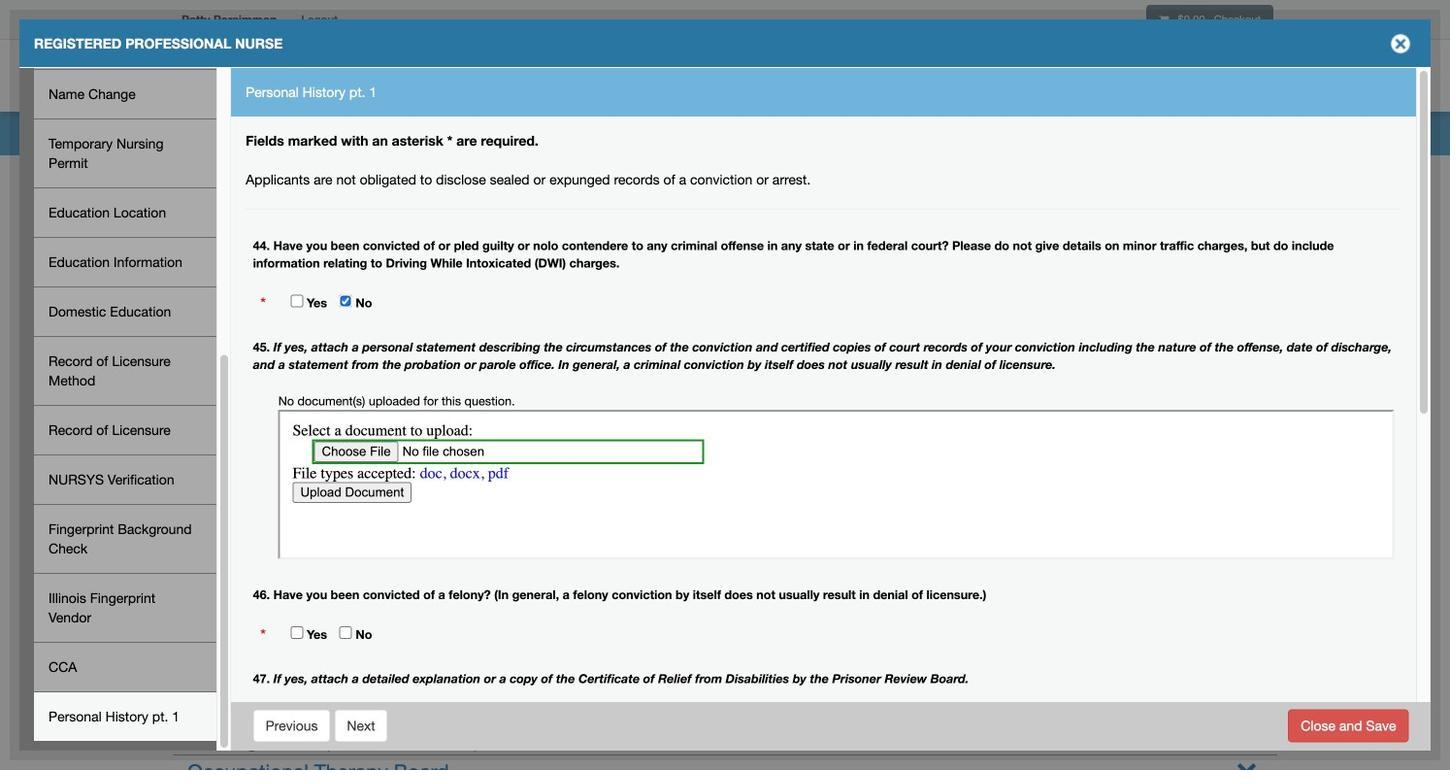 Task type: vqa. For each thing, say whether or not it's contained in the screenshot.
second "chevron down" icon from the bottom of the page
yes



Task type: locate. For each thing, give the bounding box(es) containing it.
chevron down image
[[1237, 405, 1258, 425], [1237, 693, 1258, 714], [1237, 758, 1258, 770]]

None button
[[253, 709, 331, 742], [334, 709, 388, 742], [1289, 709, 1410, 742], [253, 709, 331, 742], [334, 709, 388, 742], [1289, 709, 1410, 742]]

2 chevron down image from the top
[[1237, 693, 1258, 714]]

0 vertical spatial chevron down image
[[1237, 405, 1258, 425]]

shopping cart image
[[1160, 14, 1170, 25]]

None checkbox
[[291, 295, 303, 307], [291, 626, 303, 639], [340, 626, 352, 639], [291, 295, 303, 307], [291, 626, 303, 639], [340, 626, 352, 639]]

chevron up image
[[1237, 249, 1258, 269]]

2 vertical spatial chevron down image
[[1237, 758, 1258, 770]]

illinois department of financial and professional regulation image
[[172, 44, 615, 106]]

1 chevron down image from the top
[[1237, 405, 1258, 425]]

1 vertical spatial chevron down image
[[1237, 693, 1258, 714]]

None checkbox
[[340, 295, 352, 307]]

close window image
[[1386, 28, 1417, 59]]



Task type: describe. For each thing, give the bounding box(es) containing it.
3 chevron down image from the top
[[1237, 758, 1258, 770]]



